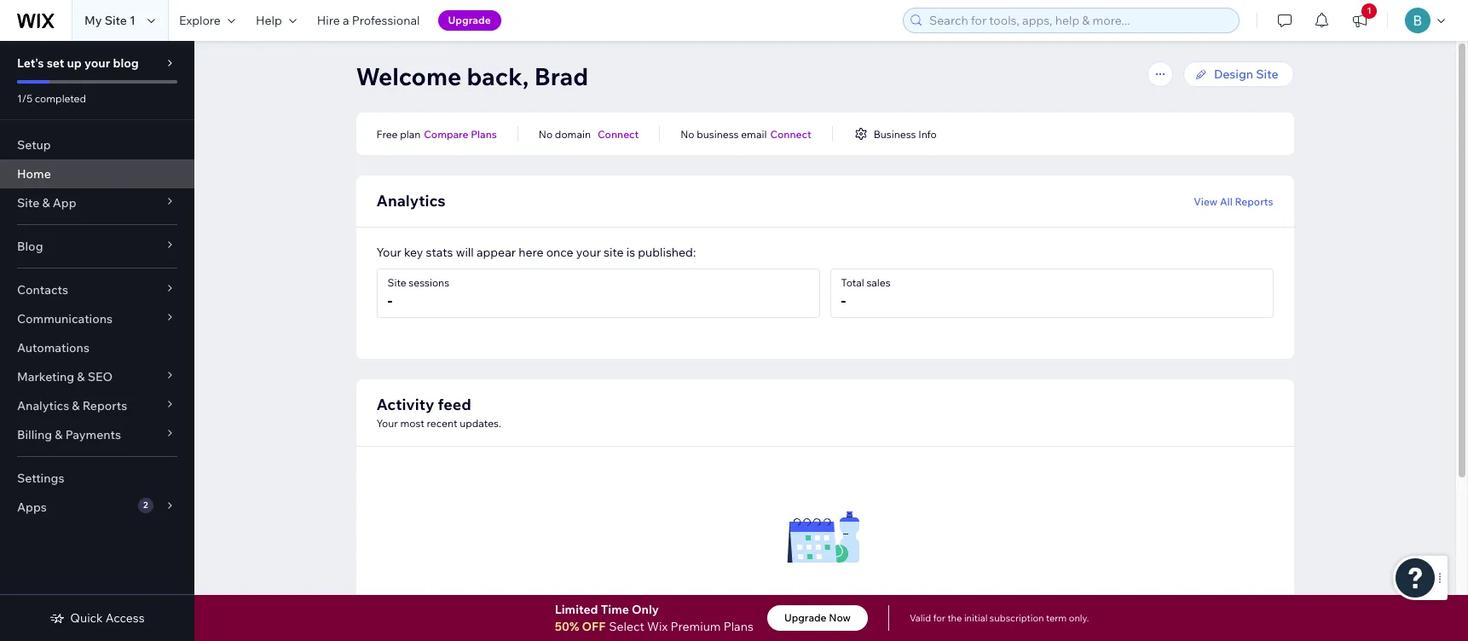 Task type: describe. For each thing, give the bounding box(es) containing it.
feed
[[438, 395, 471, 415]]

payments
[[65, 427, 121, 443]]

- for site sessions -
[[388, 291, 393, 310]]

no for no domain
[[539, 128, 553, 140]]

activity feed your most recent updates.
[[377, 395, 501, 430]]

no for no business email
[[681, 128, 695, 140]]

analytics for analytics & reports
[[17, 398, 69, 414]]

blog
[[113, 55, 139, 71]]

term
[[1047, 612, 1067, 624]]

hire
[[317, 13, 340, 28]]

info
[[919, 128, 937, 140]]

reports for view all reports
[[1235, 195, 1274, 208]]

settings
[[17, 471, 64, 486]]

0 horizontal spatial 1
[[130, 13, 136, 28]]

upgrade now
[[785, 612, 851, 624]]

set
[[47, 55, 64, 71]]

2 connect from the left
[[771, 128, 812, 140]]

total
[[841, 276, 865, 289]]

no business email connect
[[681, 128, 812, 140]]

communications button
[[0, 304, 194, 333]]

once
[[546, 245, 574, 260]]

design
[[1215, 67, 1254, 82]]

quick
[[70, 611, 103, 626]]

view all reports
[[1194, 195, 1274, 208]]

connect link for no business email connect
[[771, 126, 812, 142]]

a
[[343, 13, 349, 28]]

& for analytics
[[72, 398, 80, 414]]

domain
[[555, 128, 591, 140]]

app
[[53, 195, 76, 211]]

free
[[377, 128, 398, 140]]

plans inside limited time only 50% off select wix premium plans
[[724, 619, 754, 635]]

time
[[601, 602, 629, 618]]

brad
[[534, 61, 589, 91]]

the
[[948, 612, 962, 624]]

setup link
[[0, 130, 194, 159]]

valid
[[910, 612, 931, 624]]

apps
[[17, 500, 47, 515]]

site & app
[[17, 195, 76, 211]]

here
[[519, 245, 544, 260]]

let's
[[17, 55, 44, 71]]

welcome
[[356, 61, 462, 91]]

1 inside '1' button
[[1368, 5, 1372, 16]]

business info
[[874, 128, 937, 140]]

seo
[[88, 369, 113, 385]]

2
[[143, 500, 148, 511]]

compare
[[424, 128, 469, 140]]

off
[[582, 619, 606, 635]]

my site 1
[[84, 13, 136, 28]]

contacts button
[[0, 275, 194, 304]]

up
[[67, 55, 82, 71]]

automations
[[17, 340, 89, 356]]

site inside site & app popup button
[[17, 195, 39, 211]]

hire a professional link
[[307, 0, 430, 41]]

only.
[[1069, 612, 1089, 624]]

upgrade now button
[[768, 606, 868, 631]]

1/5
[[17, 92, 33, 105]]

view all reports button
[[1194, 194, 1274, 209]]

1 connect from the left
[[598, 128, 639, 140]]

design site
[[1215, 67, 1279, 82]]

blog
[[17, 239, 43, 254]]

- for total sales -
[[841, 291, 846, 310]]

recent
[[427, 417, 458, 430]]

subscription
[[990, 612, 1044, 624]]

automations link
[[0, 333, 194, 362]]

communications
[[17, 311, 113, 327]]

welcome back, brad
[[356, 61, 589, 91]]

0 vertical spatial plans
[[471, 128, 497, 140]]

appear
[[477, 245, 516, 260]]

all
[[1220, 195, 1233, 208]]

my
[[84, 13, 102, 28]]

site sessions -
[[388, 276, 450, 310]]

business
[[697, 128, 739, 140]]

select
[[609, 619, 645, 635]]

valid for the initial subscription term only.
[[910, 612, 1089, 624]]

sales
[[867, 276, 891, 289]]

settings link
[[0, 464, 194, 493]]

billing
[[17, 427, 52, 443]]

contacts
[[17, 282, 68, 298]]

marketing & seo
[[17, 369, 113, 385]]

no domain connect
[[539, 128, 639, 140]]

limited
[[555, 602, 598, 618]]



Task type: vqa. For each thing, say whether or not it's contained in the screenshot.
higher
no



Task type: locate. For each thing, give the bounding box(es) containing it.
your right up
[[84, 55, 110, 71]]

published:
[[638, 245, 696, 260]]

plans
[[471, 128, 497, 140], [724, 619, 754, 635]]

setup
[[17, 137, 51, 153]]

1 horizontal spatial upgrade
[[785, 612, 827, 624]]

analytics inside popup button
[[17, 398, 69, 414]]

2 - from the left
[[841, 291, 846, 310]]

hire a professional
[[317, 13, 420, 28]]

stats
[[426, 245, 453, 260]]

compare plans link
[[424, 126, 497, 142]]

connect link right email at right
[[771, 126, 812, 142]]

0 vertical spatial upgrade
[[448, 14, 491, 26]]

1 vertical spatial your
[[576, 245, 601, 260]]

marketing
[[17, 369, 74, 385]]

1
[[1368, 5, 1372, 16], [130, 13, 136, 28]]

billing & payments button
[[0, 420, 194, 449]]

free plan compare plans
[[377, 128, 497, 140]]

professional
[[352, 13, 420, 28]]

site right my
[[105, 13, 127, 28]]

-
[[388, 291, 393, 310], [841, 291, 846, 310]]

1 vertical spatial reports
[[82, 398, 127, 414]]

blog button
[[0, 232, 194, 261]]

1 your from the top
[[377, 245, 402, 260]]

plans right premium
[[724, 619, 754, 635]]

Search for tools, apps, help & more... field
[[925, 9, 1234, 32]]

connect right domain
[[598, 128, 639, 140]]

sessions
[[409, 276, 450, 289]]

analytics up key
[[377, 191, 446, 211]]

site
[[604, 245, 624, 260]]

now
[[829, 612, 851, 624]]

&
[[42, 195, 50, 211], [77, 369, 85, 385], [72, 398, 80, 414], [55, 427, 63, 443]]

0 horizontal spatial plans
[[471, 128, 497, 140]]

no left business
[[681, 128, 695, 140]]

initial
[[965, 612, 988, 624]]

connect link right domain
[[598, 126, 639, 142]]

site down home
[[17, 195, 39, 211]]

0 vertical spatial your
[[84, 55, 110, 71]]

connect link for no domain connect
[[598, 126, 639, 142]]

will
[[456, 245, 474, 260]]

1 horizontal spatial your
[[576, 245, 601, 260]]

2 connect link from the left
[[771, 126, 812, 142]]

0 vertical spatial analytics
[[377, 191, 446, 211]]

site & app button
[[0, 188, 194, 217]]

site left "sessions"
[[388, 276, 407, 289]]

& right the billing
[[55, 427, 63, 443]]

& left 'app'
[[42, 195, 50, 211]]

1/5 completed
[[17, 92, 86, 105]]

upgrade for upgrade now
[[785, 612, 827, 624]]

50%
[[555, 619, 579, 635]]

your left most
[[377, 417, 398, 430]]

only
[[632, 602, 659, 618]]

plans right compare at the top left of the page
[[471, 128, 497, 140]]

no left domain
[[539, 128, 553, 140]]

& for billing
[[55, 427, 63, 443]]

0 horizontal spatial no
[[539, 128, 553, 140]]

reports inside button
[[1235, 195, 1274, 208]]

connect right email at right
[[771, 128, 812, 140]]

reports inside popup button
[[82, 398, 127, 414]]

quick access
[[70, 611, 145, 626]]

upgrade for upgrade
[[448, 14, 491, 26]]

your inside sidebar element
[[84, 55, 110, 71]]

wix
[[647, 619, 668, 635]]

- inside total sales -
[[841, 291, 846, 310]]

site inside design site link
[[1257, 67, 1279, 82]]

home
[[17, 166, 51, 182]]

& left seo
[[77, 369, 85, 385]]

plan
[[400, 128, 421, 140]]

reports down seo
[[82, 398, 127, 414]]

no
[[539, 128, 553, 140], [681, 128, 695, 140]]

1 horizontal spatial connect link
[[771, 126, 812, 142]]

billing & payments
[[17, 427, 121, 443]]

0 horizontal spatial reports
[[82, 398, 127, 414]]

business info button
[[853, 126, 937, 142]]

0 horizontal spatial upgrade
[[448, 14, 491, 26]]

help button
[[246, 0, 307, 41]]

analytics for analytics
[[377, 191, 446, 211]]

completed
[[35, 92, 86, 105]]

site inside site sessions -
[[388, 276, 407, 289]]

& up the billing & payments
[[72, 398, 80, 414]]

design site link
[[1184, 61, 1294, 87]]

1 horizontal spatial -
[[841, 291, 846, 310]]

upgrade
[[448, 14, 491, 26], [785, 612, 827, 624]]

upgrade left "now"
[[785, 612, 827, 624]]

marketing & seo button
[[0, 362, 194, 391]]

your
[[84, 55, 110, 71], [576, 245, 601, 260]]

explore
[[179, 13, 221, 28]]

1 horizontal spatial connect
[[771, 128, 812, 140]]

let's set up your blog
[[17, 55, 139, 71]]

access
[[106, 611, 145, 626]]

analytics
[[377, 191, 446, 211], [17, 398, 69, 414]]

for
[[934, 612, 946, 624]]

reports right all
[[1235, 195, 1274, 208]]

1 - from the left
[[388, 291, 393, 310]]

connect
[[598, 128, 639, 140], [771, 128, 812, 140]]

help
[[256, 13, 282, 28]]

1 horizontal spatial plans
[[724, 619, 754, 635]]

site right 'design'
[[1257, 67, 1279, 82]]

& for marketing
[[77, 369, 85, 385]]

0 horizontal spatial -
[[388, 291, 393, 310]]

updates.
[[460, 417, 501, 430]]

back,
[[467, 61, 529, 91]]

premium
[[671, 619, 721, 635]]

upgrade up welcome back, brad
[[448, 14, 491, 26]]

analytics & reports
[[17, 398, 127, 414]]

1 horizontal spatial analytics
[[377, 191, 446, 211]]

2 no from the left
[[681, 128, 695, 140]]

2 your from the top
[[377, 417, 398, 430]]

0 horizontal spatial connect link
[[598, 126, 639, 142]]

1 vertical spatial plans
[[724, 619, 754, 635]]

0 horizontal spatial analytics
[[17, 398, 69, 414]]

analytics & reports button
[[0, 391, 194, 420]]

reports for analytics & reports
[[82, 398, 127, 414]]

1 horizontal spatial no
[[681, 128, 695, 140]]

your left key
[[377, 245, 402, 260]]

0 vertical spatial your
[[377, 245, 402, 260]]

- inside site sessions -
[[388, 291, 393, 310]]

& for site
[[42, 195, 50, 211]]

total sales -
[[841, 276, 891, 310]]

0 horizontal spatial connect
[[598, 128, 639, 140]]

most
[[400, 417, 425, 430]]

key
[[404, 245, 423, 260]]

your left site at the top left of page
[[576, 245, 601, 260]]

your
[[377, 245, 402, 260], [377, 417, 398, 430]]

email
[[741, 128, 767, 140]]

home link
[[0, 159, 194, 188]]

view
[[1194, 195, 1218, 208]]

1 no from the left
[[539, 128, 553, 140]]

1 connect link from the left
[[598, 126, 639, 142]]

& inside dropdown button
[[77, 369, 85, 385]]

1 vertical spatial your
[[377, 417, 398, 430]]

1 vertical spatial analytics
[[17, 398, 69, 414]]

1 horizontal spatial 1
[[1368, 5, 1372, 16]]

1 button
[[1342, 0, 1379, 41]]

limited time only 50% off select wix premium plans
[[555, 602, 754, 635]]

sidebar element
[[0, 41, 194, 641]]

1 horizontal spatial reports
[[1235, 195, 1274, 208]]

0 vertical spatial reports
[[1235, 195, 1274, 208]]

analytics down marketing
[[17, 398, 69, 414]]

is
[[627, 245, 635, 260]]

1 vertical spatial upgrade
[[785, 612, 827, 624]]

your inside activity feed your most recent updates.
[[377, 417, 398, 430]]

0 horizontal spatial your
[[84, 55, 110, 71]]



